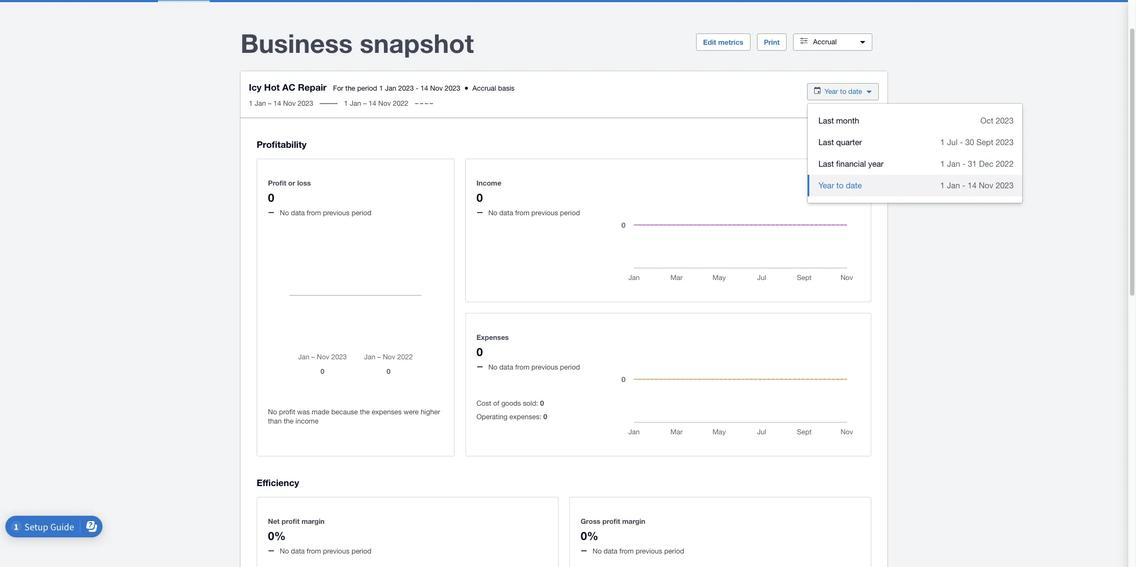 Task type: locate. For each thing, give the bounding box(es) containing it.
0 vertical spatial 2022
[[393, 99, 409, 107]]

year to date up month
[[825, 87, 863, 95]]

net
[[268, 517, 280, 525]]

previous for profit or loss 0
[[323, 209, 350, 217]]

0 down expenses
[[477, 345, 483, 359]]

0% inside gross profit margin 0%
[[581, 529, 599, 542]]

- down snapshot
[[416, 84, 419, 92]]

period for expenses 0
[[560, 363, 580, 371]]

0
[[268, 191, 274, 204], [477, 191, 483, 204], [477, 345, 483, 359], [540, 399, 544, 407], [544, 412, 548, 421]]

was
[[297, 408, 310, 416]]

period
[[358, 84, 378, 92], [352, 209, 372, 217], [560, 209, 580, 217], [560, 363, 580, 371], [352, 547, 372, 555], [665, 547, 685, 555]]

2023 for 1 jan - 14 nov 2023
[[996, 181, 1014, 190]]

cost of goods sold: 0 operating expenses: 0
[[477, 399, 548, 421]]

1 jan - 31 dec 2022
[[941, 159, 1014, 168]]

edit metrics button
[[697, 33, 751, 51]]

previous for gross profit margin 0%
[[636, 547, 663, 555]]

group
[[808, 104, 1023, 203]]

period for net profit margin 0%
[[352, 547, 372, 555]]

no down "income 0"
[[489, 209, 498, 217]]

no data from previous period down the net profit margin 0%
[[280, 547, 372, 555]]

date
[[849, 87, 863, 95], [846, 181, 862, 190]]

last left quarter
[[819, 138, 834, 147]]

no inside no profit was made because the expenses were higher than the income
[[268, 408, 277, 416]]

margin inside gross profit margin 0%
[[623, 517, 646, 525]]

0 horizontal spatial accrual
[[473, 84, 497, 92]]

no data from previous period for profit or loss 0
[[280, 209, 372, 217]]

snapshot
[[360, 28, 474, 58]]

2022 down for the period 1 jan 2023 - 14 nov 2023  ●  accrual basis
[[393, 99, 409, 107]]

0 vertical spatial year
[[825, 87, 839, 95]]

data
[[291, 209, 305, 217], [500, 209, 514, 217], [500, 363, 514, 371], [291, 547, 305, 555], [604, 547, 618, 555]]

accrual left basis
[[473, 84, 497, 92]]

expenses
[[372, 408, 402, 416]]

gross
[[581, 517, 601, 525]]

1 horizontal spatial 2022
[[996, 159, 1014, 168]]

2023 for for the period 1 jan 2023 - 14 nov 2023  ●  accrual basis
[[399, 84, 414, 92]]

1
[[380, 84, 384, 92], [249, 99, 253, 107], [344, 99, 348, 107], [941, 138, 945, 147], [941, 159, 945, 168], [941, 181, 945, 190]]

2022 for 1 jan – 14 nov 2022
[[393, 99, 409, 107]]

1 – from the left
[[268, 99, 272, 107]]

icy hot ac repair
[[249, 81, 327, 93]]

1 vertical spatial year
[[819, 181, 835, 190]]

0 inside expenses 0
[[477, 345, 483, 359]]

profit up the than
[[279, 408, 295, 416]]

higher
[[421, 408, 440, 416]]

margin for gross profit margin 0%
[[623, 517, 646, 525]]

to up last month
[[841, 87, 847, 95]]

1 horizontal spatial accrual
[[814, 38, 837, 46]]

profit right gross
[[603, 517, 621, 525]]

year to date down last financial year
[[819, 181, 862, 190]]

expenses:
[[510, 413, 542, 421]]

no data from previous period up the sold: at the left of the page
[[489, 363, 580, 371]]

0% inside the net profit margin 0%
[[268, 529, 286, 542]]

0%
[[268, 529, 286, 542], [581, 529, 599, 542]]

data down "income 0"
[[500, 209, 514, 217]]

dec
[[980, 159, 994, 168]]

from for gross profit margin 0%
[[620, 547, 634, 555]]

2023 right sept
[[996, 138, 1014, 147]]

no
[[280, 209, 289, 217], [489, 209, 498, 217], [489, 363, 498, 371], [268, 408, 277, 416], [280, 547, 289, 555], [593, 547, 602, 555]]

14 down 31
[[968, 181, 977, 190]]

2 vertical spatial last
[[819, 159, 834, 168]]

14 down for the period 1 jan 2023 - 14 nov 2023  ●  accrual basis
[[369, 99, 377, 107]]

period list box
[[808, 104, 1023, 203]]

last left month
[[819, 116, 834, 125]]

0 horizontal spatial margin
[[302, 517, 325, 525]]

year to date
[[825, 87, 863, 95], [819, 181, 862, 190]]

data down the net profit margin 0%
[[291, 547, 305, 555]]

no down expenses 0
[[489, 363, 498, 371]]

- for last quarter
[[960, 138, 964, 147]]

period for gross profit margin 0%
[[665, 547, 685, 555]]

0 vertical spatial year to date
[[825, 87, 863, 95]]

2 – from the left
[[364, 99, 367, 107]]

from for profit or loss 0
[[307, 209, 321, 217]]

no data from previous period down loss
[[280, 209, 372, 217]]

2 margin from the left
[[623, 517, 646, 525]]

last left financial
[[819, 159, 834, 168]]

data down profit or loss 0
[[291, 209, 305, 217]]

0 down "profit"
[[268, 191, 274, 204]]

1 jul - 30 sept 2023
[[941, 138, 1014, 147]]

14 down the hot
[[274, 99, 282, 107]]

business
[[241, 28, 353, 58]]

loss
[[297, 178, 311, 187]]

profit or loss 0
[[268, 178, 311, 204]]

0 vertical spatial last
[[819, 116, 834, 125]]

year to date inside period list box
[[819, 181, 862, 190]]

1 0% from the left
[[268, 529, 286, 542]]

31
[[968, 159, 977, 168]]

date down financial
[[846, 181, 862, 190]]

period for profit or loss 0
[[352, 209, 372, 217]]

year
[[825, 87, 839, 95], [819, 181, 835, 190]]

14 down snapshot
[[421, 84, 429, 92]]

no data from previous period down "income 0"
[[489, 209, 580, 217]]

gross profit margin 0%
[[581, 517, 646, 542]]

0 down income at the top of the page
[[477, 191, 483, 204]]

14
[[421, 84, 429, 92], [274, 99, 282, 107], [369, 99, 377, 107], [968, 181, 977, 190]]

the right the than
[[284, 417, 294, 425]]

-
[[416, 84, 419, 92], [960, 138, 964, 147], [963, 159, 966, 168], [963, 181, 966, 190]]

goods
[[502, 399, 521, 407]]

profit inside the net profit margin 0%
[[282, 517, 300, 525]]

no data from previous period for gross profit margin 0%
[[593, 547, 685, 555]]

0 vertical spatial date
[[849, 87, 863, 95]]

data down gross profit margin 0%
[[604, 547, 618, 555]]

no data from previous period down gross profit margin 0%
[[593, 547, 685, 555]]

no for gross profit margin 0%
[[593, 547, 602, 555]]

the right 'because'
[[360, 408, 370, 416]]

1 for 1 jan – 14 nov 2022
[[344, 99, 348, 107]]

2022
[[393, 99, 409, 107], [996, 159, 1014, 168]]

accrual
[[814, 38, 837, 46], [473, 84, 497, 92]]

hot
[[265, 81, 280, 93]]

1 vertical spatial 2022
[[996, 159, 1014, 168]]

2023 down the repair
[[298, 99, 314, 107]]

3 last from the top
[[819, 159, 834, 168]]

accrual up year to date popup button
[[814, 38, 837, 46]]

1 horizontal spatial –
[[364, 99, 367, 107]]

previous
[[323, 209, 350, 217], [532, 209, 558, 217], [532, 363, 558, 371], [323, 547, 350, 555], [636, 547, 663, 555]]

last
[[819, 116, 834, 125], [819, 138, 834, 147], [819, 159, 834, 168]]

profit for gross profit margin 0%
[[603, 517, 621, 525]]

1 vertical spatial accrual
[[473, 84, 497, 92]]

–
[[268, 99, 272, 107], [364, 99, 367, 107]]

no down profit or loss 0
[[280, 209, 289, 217]]

2 vertical spatial the
[[284, 417, 294, 425]]

- left 31
[[963, 159, 966, 168]]

no down gross profit margin 0%
[[593, 547, 602, 555]]

nov
[[431, 84, 443, 92], [284, 99, 296, 107], [379, 99, 391, 107], [980, 181, 994, 190]]

year to date button
[[808, 83, 879, 100]]

1 vertical spatial last
[[819, 138, 834, 147]]

to down last financial year
[[837, 181, 844, 190]]

1 horizontal spatial the
[[346, 84, 356, 92]]

data down expenses 0
[[500, 363, 514, 371]]

0% down gross
[[581, 529, 599, 542]]

0 vertical spatial accrual
[[814, 38, 837, 46]]

no up the than
[[268, 408, 277, 416]]

- down 1 jan - 31 dec 2022
[[963, 181, 966, 190]]

income
[[296, 417, 319, 425]]

margin
[[302, 517, 325, 525], [623, 517, 646, 525]]

icy
[[249, 81, 262, 93]]

2023
[[399, 84, 414, 92], [445, 84, 461, 92], [298, 99, 314, 107], [996, 116, 1014, 125], [996, 138, 1014, 147], [996, 181, 1014, 190]]

None field
[[808, 103, 1023, 203]]

0% down net
[[268, 529, 286, 542]]

2022 right dec
[[996, 159, 1014, 168]]

1 margin from the left
[[302, 517, 325, 525]]

to
[[841, 87, 847, 95], [837, 181, 844, 190]]

2023 up 1 jan – 14 nov 2022
[[399, 84, 414, 92]]

nov inside period list box
[[980, 181, 994, 190]]

profit right net
[[282, 517, 300, 525]]

0 inside "income 0"
[[477, 191, 483, 204]]

2023 down 1 jan - 31 dec 2022
[[996, 181, 1014, 190]]

1 for 1 jul - 30 sept 2023
[[941, 138, 945, 147]]

1 vertical spatial the
[[360, 408, 370, 416]]

margin right net
[[302, 517, 325, 525]]

14 for 1 jan – 14 nov 2023
[[274, 99, 282, 107]]

previous for net profit margin 0%
[[323, 547, 350, 555]]

to inside year to date popup button
[[841, 87, 847, 95]]

data for profit or loss 0
[[291, 209, 305, 217]]

2 0% from the left
[[581, 529, 599, 542]]

– for 14 nov 2022
[[364, 99, 367, 107]]

margin right gross
[[623, 517, 646, 525]]

print button
[[757, 33, 787, 51]]

expenses 0
[[477, 333, 509, 359]]

year inside period list box
[[819, 181, 835, 190]]

2022 inside period list box
[[996, 159, 1014, 168]]

2 last from the top
[[819, 138, 834, 147]]

margin for net profit margin 0%
[[302, 517, 325, 525]]

data for net profit margin 0%
[[291, 547, 305, 555]]

year
[[869, 159, 884, 168]]

2022 for 1 jan - 31 dec 2022
[[996, 159, 1014, 168]]

1 vertical spatial date
[[846, 181, 862, 190]]

navigation
[[99, 0, 961, 2]]

no for expenses 0
[[489, 363, 498, 371]]

because
[[332, 408, 358, 416]]

year up last month
[[825, 87, 839, 95]]

from
[[307, 209, 321, 217], [515, 209, 530, 217], [515, 363, 530, 371], [307, 547, 321, 555], [620, 547, 634, 555]]

expenses
[[477, 333, 509, 341]]

nov down dec
[[980, 181, 994, 190]]

from for net profit margin 0%
[[307, 547, 321, 555]]

basis
[[499, 84, 515, 92]]

- for year to date
[[963, 181, 966, 190]]

1 horizontal spatial margin
[[623, 517, 646, 525]]

accrual inside popup button
[[814, 38, 837, 46]]

1 last from the top
[[819, 116, 834, 125]]

year down last financial year
[[819, 181, 835, 190]]

1 vertical spatial to
[[837, 181, 844, 190]]

nov for 1 jan – 14 nov 2022
[[379, 99, 391, 107]]

- left '30'
[[960, 138, 964, 147]]

0 horizontal spatial 2022
[[393, 99, 409, 107]]

the
[[346, 84, 356, 92], [360, 408, 370, 416], [284, 417, 294, 425]]

1 jan - 14 nov 2023
[[941, 181, 1014, 190]]

no data from previous period for net profit margin 0%
[[280, 547, 372, 555]]

1 vertical spatial year to date
[[819, 181, 862, 190]]

profit inside gross profit margin 0%
[[603, 517, 621, 525]]

last month
[[819, 116, 860, 125]]

repair
[[298, 81, 327, 93]]

no data from previous period
[[280, 209, 372, 217], [489, 209, 580, 217], [489, 363, 580, 371], [280, 547, 372, 555], [593, 547, 685, 555]]

1 horizontal spatial 0%
[[581, 529, 599, 542]]

nov down ac
[[284, 99, 296, 107]]

jan
[[385, 84, 397, 92], [255, 99, 266, 107], [350, 99, 362, 107], [948, 159, 961, 168], [948, 181, 961, 190]]

0 horizontal spatial 0%
[[268, 529, 286, 542]]

profit inside no profit was made because the expenses were higher than the income
[[279, 408, 295, 416]]

0 horizontal spatial –
[[268, 99, 272, 107]]

2023 for 1 jul - 30 sept 2023
[[996, 138, 1014, 147]]

the right 'for'
[[346, 84, 356, 92]]

no down the net profit margin 0%
[[280, 547, 289, 555]]

0 right the sold: at the left of the page
[[540, 399, 544, 407]]

0 vertical spatial to
[[841, 87, 847, 95]]

margin inside the net profit margin 0%
[[302, 517, 325, 525]]

nov down for the period 1 jan 2023 - 14 nov 2023  ●  accrual basis
[[379, 99, 391, 107]]

profit
[[279, 408, 295, 416], [282, 517, 300, 525], [603, 517, 621, 525]]

14 inside period list box
[[968, 181, 977, 190]]

no profit was made because the expenses were higher than the income
[[268, 408, 440, 425]]

date up month
[[849, 87, 863, 95]]



Task type: describe. For each thing, give the bounding box(es) containing it.
for the period 1 jan 2023 - 14 nov 2023  ●  accrual basis
[[334, 84, 515, 92]]

0 horizontal spatial the
[[284, 417, 294, 425]]

for
[[334, 84, 344, 92]]

oct 2023
[[981, 116, 1014, 125]]

1 jan – 14 nov 2022
[[344, 99, 409, 107]]

jan for 1 jan - 14 nov 2023
[[948, 181, 961, 190]]

14 for 1 jan - 14 nov 2023
[[968, 181, 977, 190]]

0 right expenses:
[[544, 412, 548, 421]]

2023 right oct
[[996, 116, 1014, 125]]

were
[[404, 408, 419, 416]]

no for net profit margin 0%
[[280, 547, 289, 555]]

business snapshot
[[241, 28, 474, 58]]

no data from previous period for expenses 0
[[489, 363, 580, 371]]

year to date inside popup button
[[825, 87, 863, 95]]

jan for 1 jan – 14 nov 2022
[[350, 99, 362, 107]]

print
[[764, 38, 780, 46]]

no for profit or loss 0
[[280, 209, 289, 217]]

operating
[[477, 413, 508, 421]]

income
[[477, 178, 502, 187]]

data for expenses 0
[[500, 363, 514, 371]]

data for gross profit margin 0%
[[604, 547, 618, 555]]

last for last financial year
[[819, 159, 834, 168]]

income 0
[[477, 178, 502, 204]]

edit
[[704, 38, 717, 46]]

jan for 1 jan – 14 nov 2023
[[255, 99, 266, 107]]

edit metrics
[[704, 38, 744, 46]]

no data from previous period for income 0
[[489, 209, 580, 217]]

2 horizontal spatial the
[[360, 408, 370, 416]]

profit
[[268, 178, 286, 187]]

profitability
[[257, 139, 307, 150]]

or
[[288, 178, 295, 187]]

data for income 0
[[500, 209, 514, 217]]

sept
[[977, 138, 994, 147]]

last quarter
[[819, 138, 863, 147]]

1 for 1 jan - 31 dec 2022
[[941, 159, 945, 168]]

0% for net profit margin 0%
[[268, 529, 286, 542]]

2023 for 1 jan – 14 nov 2023
[[298, 99, 314, 107]]

group containing last month
[[808, 104, 1023, 203]]

metrics
[[719, 38, 744, 46]]

1 for 1 jan - 14 nov 2023
[[941, 181, 945, 190]]

30
[[966, 138, 975, 147]]

from for expenses 0
[[515, 363, 530, 371]]

previous for income 0
[[532, 209, 558, 217]]

- for last financial year
[[963, 159, 966, 168]]

– for 14 nov 2023
[[268, 99, 272, 107]]

cost
[[477, 399, 492, 407]]

financial
[[837, 159, 867, 168]]

no for income 0
[[489, 209, 498, 217]]

previous for expenses 0
[[532, 363, 558, 371]]

last financial year
[[819, 159, 884, 168]]

0% for gross profit margin 0%
[[581, 529, 599, 542]]

of
[[493, 399, 500, 407]]

nov down snapshot
[[431, 84, 443, 92]]

year inside popup button
[[825, 87, 839, 95]]

period for income 0
[[560, 209, 580, 217]]

none field containing last month
[[808, 103, 1023, 203]]

profit for no profit was made because the expenses were higher than the income
[[279, 408, 295, 416]]

1 jan – 14 nov 2023
[[249, 99, 314, 107]]

date inside popup button
[[849, 87, 863, 95]]

0 vertical spatial the
[[346, 84, 356, 92]]

made
[[312, 408, 330, 416]]

sold:
[[523, 399, 538, 407]]

1 for 1 jan – 14 nov 2023
[[249, 99, 253, 107]]

jan for 1 jan - 31 dec 2022
[[948, 159, 961, 168]]

oct
[[981, 116, 994, 125]]

0 inside profit or loss 0
[[268, 191, 274, 204]]

jul
[[948, 138, 958, 147]]

net profit margin 0%
[[268, 517, 325, 542]]

date inside period list box
[[846, 181, 862, 190]]

to inside period list box
[[837, 181, 844, 190]]

accrual button
[[794, 33, 873, 51]]

last for last quarter
[[819, 138, 834, 147]]

14 for 1 jan – 14 nov 2022
[[369, 99, 377, 107]]

month
[[837, 116, 860, 125]]

from for income 0
[[515, 209, 530, 217]]

than
[[268, 417, 282, 425]]

efficiency
[[257, 477, 299, 488]]

ac
[[283, 81, 296, 93]]

last for last month
[[819, 116, 834, 125]]

quarter
[[837, 138, 863, 147]]

profit for net profit margin 0%
[[282, 517, 300, 525]]

nov for 1 jan – 14 nov 2023
[[284, 99, 296, 107]]

nov for 1 jan - 14 nov 2023
[[980, 181, 994, 190]]

2023 left basis
[[445, 84, 461, 92]]



Task type: vqa. For each thing, say whether or not it's contained in the screenshot.
"Accepted 0" at the left of the page
no



